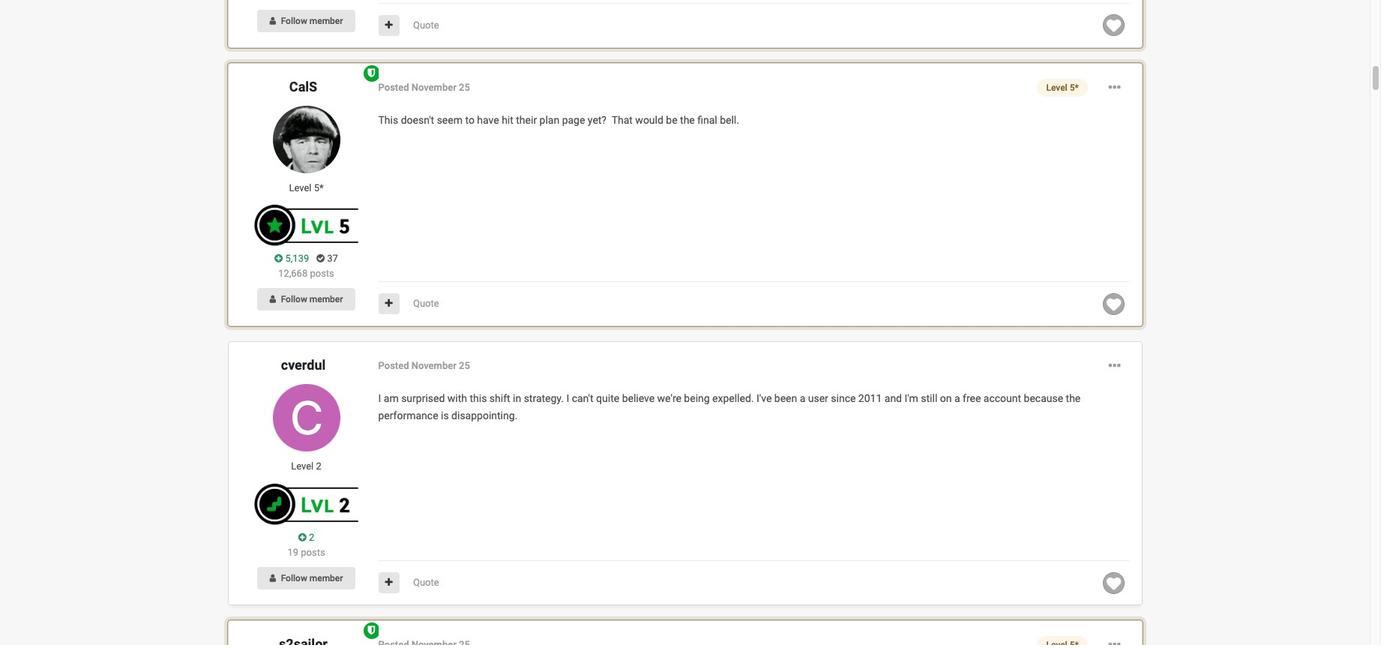 Task type: locate. For each thing, give the bounding box(es) containing it.
1 vertical spatial follow member link
[[258, 288, 355, 311]]

their
[[516, 114, 537, 126]]

user image
[[270, 16, 276, 25], [270, 574, 276, 583]]

1 quote link from the top
[[413, 19, 439, 31]]

0 vertical spatial quote
[[413, 19, 439, 31]]

0 vertical spatial the
[[680, 114, 695, 126]]

page
[[562, 114, 585, 126]]

1 vertical spatial 5*
[[314, 182, 324, 193]]

follow member link up cals
[[258, 10, 355, 32]]

1 posted from the top
[[378, 82, 409, 93]]

this
[[378, 114, 398, 126]]

2 a from the left
[[955, 393, 961, 405]]

2011
[[859, 393, 882, 405]]

2 posted from the top
[[378, 360, 409, 372]]

0 vertical spatial more options... image
[[1109, 79, 1121, 97]]

doesn't
[[401, 114, 434, 126]]

3 follow from the top
[[281, 573, 307, 584]]

2 quote from the top
[[413, 298, 439, 309]]

member down 19 posts
[[310, 573, 343, 584]]

1 vertical spatial follow member
[[281, 294, 343, 305]]

1 vertical spatial multiquote image
[[385, 299, 393, 309]]

2 vertical spatial quote
[[413, 577, 439, 588]]

2 quote link from the top
[[413, 298, 439, 309]]

be
[[666, 114, 678, 126]]

1 vertical spatial quote link
[[413, 298, 439, 309]]

posted for cals
[[378, 82, 409, 93]]

on
[[941, 393, 952, 405]]

follow member down 12,668 posts
[[281, 294, 343, 305]]

follow right user image
[[281, 294, 307, 305]]

0 vertical spatial follow member
[[281, 16, 343, 26]]

posted
[[378, 82, 409, 93], [378, 360, 409, 372]]

1 vertical spatial november
[[412, 360, 457, 372]]

0 vertical spatial user image
[[270, 16, 276, 25]]

level 5*
[[1047, 82, 1079, 93], [289, 182, 324, 193]]

2 link
[[298, 530, 315, 545]]

5,139
[[283, 253, 309, 264]]

cverdul
[[281, 357, 326, 373]]

posted november 25 up surprised
[[378, 360, 470, 372]]

follow member link
[[258, 10, 355, 32], [258, 288, 355, 311], [258, 567, 355, 590]]

19 posts
[[288, 547, 325, 558]]

performance
[[378, 409, 439, 421]]

multiquote image
[[385, 20, 393, 30], [385, 299, 393, 309]]

follow up cals
[[281, 16, 307, 26]]

follow member
[[281, 16, 343, 26], [281, 294, 343, 305], [281, 573, 343, 584]]

november up seem in the top left of the page
[[412, 82, 457, 93]]

november for cverdul
[[412, 360, 457, 372]]

follow member link down 19 posts
[[258, 567, 355, 590]]

s2sailor is a moderator image
[[362, 621, 381, 641]]

3 quote from the top
[[413, 577, 439, 588]]

plus circle image inside 2 link
[[298, 533, 307, 542]]

and
[[885, 393, 902, 405]]

1 user image from the top
[[270, 16, 276, 25]]

2 vertical spatial follow
[[281, 573, 307, 584]]

3 follow member from the top
[[281, 573, 343, 584]]

0 horizontal spatial a
[[800, 393, 806, 405]]

like image
[[1103, 572, 1125, 594]]

posts for cals
[[310, 268, 334, 279]]

posted up am
[[378, 360, 409, 372]]

0 vertical spatial quote link
[[413, 19, 439, 31]]

member down 12,668 posts
[[310, 294, 343, 305]]

follow member link for cverdul
[[258, 567, 355, 590]]

a right on
[[955, 393, 961, 405]]

5*
[[1070, 82, 1079, 93], [314, 182, 324, 193]]

2 follow member from the top
[[281, 294, 343, 305]]

1 vertical spatial 25
[[459, 360, 470, 372]]

1 vertical spatial 2
[[307, 532, 315, 543]]

2 member from the top
[[310, 294, 343, 305]]

quite
[[596, 393, 620, 405]]

to
[[465, 114, 475, 126]]

cals link
[[289, 79, 317, 94]]

25 up with
[[459, 360, 470, 372]]

0 vertical spatial posted
[[378, 82, 409, 93]]

1 follow member link from the top
[[258, 10, 355, 32]]

posts
[[310, 268, 334, 279], [301, 547, 325, 558]]

1 horizontal spatial level 5*
[[1047, 82, 1079, 93]]

final
[[698, 114, 718, 126]]

can't
[[572, 393, 594, 405]]

posts down check circle icon
[[310, 268, 334, 279]]

november up surprised
[[412, 360, 457, 372]]

25 for cverdul
[[459, 360, 470, 372]]

0 vertical spatial like image
[[1103, 14, 1125, 36]]

25
[[459, 82, 470, 93], [459, 360, 470, 372]]

1 vertical spatial user image
[[270, 574, 276, 583]]

this doesn't seem to have hit their plan page yet?  that would be the final bell.
[[378, 114, 740, 126]]

1 horizontal spatial a
[[955, 393, 961, 405]]

posted up this
[[378, 82, 409, 93]]

quote link
[[413, 19, 439, 31], [413, 298, 439, 309], [413, 577, 439, 588]]

plus circle image
[[275, 254, 283, 264], [298, 533, 307, 542]]

cals image
[[273, 106, 340, 173]]

2
[[316, 461, 322, 472], [307, 532, 315, 543]]

12,668 posts
[[278, 268, 334, 279]]

2 multiquote image from the top
[[385, 299, 393, 309]]

2 25 from the top
[[459, 360, 470, 372]]

follow member link down 12,668 posts
[[258, 288, 355, 311]]

member
[[310, 16, 343, 26], [310, 294, 343, 305], [310, 573, 343, 584]]

0 horizontal spatial plus circle image
[[275, 254, 283, 264]]

1 vertical spatial posted november 25
[[378, 360, 470, 372]]

quote
[[413, 19, 439, 31], [413, 298, 439, 309], [413, 577, 439, 588]]

1 vertical spatial like image
[[1103, 293, 1125, 315]]

follow
[[281, 16, 307, 26], [281, 294, 307, 305], [281, 573, 307, 584]]

1 horizontal spatial i
[[567, 393, 570, 405]]

posted november 25
[[378, 82, 470, 93], [378, 360, 470, 372]]

i left am
[[378, 393, 381, 405]]

1 vertical spatial member
[[310, 294, 343, 305]]

1 multiquote image from the top
[[385, 20, 393, 30]]

quote for cals
[[413, 298, 439, 309]]

follow member up cals
[[281, 16, 343, 26]]

2 vertical spatial follow member link
[[258, 567, 355, 590]]

1 25 from the top
[[459, 82, 470, 93]]

1 follow from the top
[[281, 16, 307, 26]]

follow for cals
[[281, 294, 307, 305]]

plus circle image inside 5,139 link
[[275, 254, 283, 264]]

a
[[800, 393, 806, 405], [955, 393, 961, 405]]

follow for cverdul
[[281, 573, 307, 584]]

i left can't
[[567, 393, 570, 405]]

0 vertical spatial 25
[[459, 82, 470, 93]]

19
[[288, 547, 299, 558]]

since
[[831, 393, 856, 405]]

1 vertical spatial more options... image
[[1109, 636, 1121, 645]]

0 vertical spatial member
[[310, 16, 343, 26]]

0 vertical spatial posted november 25
[[378, 82, 470, 93]]

user image for 3rd follow member link from the bottom of the page
[[270, 16, 276, 25]]

3 member from the top
[[310, 573, 343, 584]]

follow down 19
[[281, 573, 307, 584]]

2 user image from the top
[[270, 574, 276, 583]]

1 vertical spatial plus circle image
[[298, 533, 307, 542]]

posted november 25 up doesn't
[[378, 82, 470, 93]]

1 november from the top
[[412, 82, 457, 93]]

3 quote link from the top
[[413, 577, 439, 588]]

a left user
[[800, 393, 806, 405]]

0 vertical spatial posts
[[310, 268, 334, 279]]

account
[[984, 393, 1022, 405]]

november
[[412, 82, 457, 93], [412, 360, 457, 372]]

2 vertical spatial quote link
[[413, 577, 439, 588]]

posts for cverdul
[[301, 547, 325, 558]]

37
[[325, 253, 338, 264]]

plus circle image up 12,668
[[275, 254, 283, 264]]

1 posted november 25 from the top
[[378, 82, 470, 93]]

have
[[477, 114, 499, 126]]

2 down cverdul image
[[316, 461, 322, 472]]

1 horizontal spatial 2
[[316, 461, 322, 472]]

1 horizontal spatial the
[[1066, 393, 1081, 405]]

0 vertical spatial follow member link
[[258, 10, 355, 32]]

quote link for cverdul
[[413, 577, 439, 588]]

the right the be
[[680, 114, 695, 126]]

0 horizontal spatial level 5*
[[289, 182, 324, 193]]

1 vertical spatial posted
[[378, 360, 409, 372]]

1 vertical spatial the
[[1066, 393, 1081, 405]]

this
[[470, 393, 487, 405]]

member up cals
[[310, 16, 343, 26]]

plus circle image up 19 posts
[[298, 533, 307, 542]]

0 vertical spatial 5*
[[1070, 82, 1079, 93]]

2 posted november 25 from the top
[[378, 360, 470, 372]]

0 vertical spatial follow
[[281, 16, 307, 26]]

2 up 19 posts
[[307, 532, 315, 543]]

1 vertical spatial quote
[[413, 298, 439, 309]]

1 vertical spatial posts
[[301, 547, 325, 558]]

1 vertical spatial level
[[289, 182, 312, 193]]

the
[[680, 114, 695, 126], [1066, 393, 1081, 405]]

0 vertical spatial november
[[412, 82, 457, 93]]

1 vertical spatial follow
[[281, 294, 307, 305]]

i
[[378, 393, 381, 405], [567, 393, 570, 405]]

quote for cverdul
[[413, 577, 439, 588]]

cverdul link
[[281, 357, 326, 373]]

still
[[921, 393, 938, 405]]

2 vertical spatial follow member
[[281, 573, 343, 584]]

1 follow member from the top
[[281, 16, 343, 26]]

1 horizontal spatial plus circle image
[[298, 533, 307, 542]]

user
[[808, 393, 829, 405]]

12,668
[[278, 268, 308, 279]]

2 follow from the top
[[281, 294, 307, 305]]

1 quote from the top
[[413, 19, 439, 31]]

0 vertical spatial multiquote image
[[385, 20, 393, 30]]

posts down 2 link
[[301, 547, 325, 558]]

follow member down 19 posts
[[281, 573, 343, 584]]

strategy.
[[524, 393, 564, 405]]

surprised
[[401, 393, 445, 405]]

more options... image
[[1109, 79, 1121, 97], [1109, 636, 1121, 645]]

i'm
[[905, 393, 919, 405]]

level
[[1047, 82, 1068, 93], [289, 182, 312, 193], [291, 461, 314, 472]]

posted november 25 for cverdul
[[378, 360, 470, 372]]

the right because
[[1066, 393, 1081, 405]]

2 more options... image from the top
[[1109, 636, 1121, 645]]

2 follow member link from the top
[[258, 288, 355, 311]]

being
[[684, 393, 710, 405]]

cals is a moderator image
[[362, 64, 381, 83]]

like image
[[1103, 14, 1125, 36], [1103, 293, 1125, 315]]

3 follow member link from the top
[[258, 567, 355, 590]]

1 member from the top
[[310, 16, 343, 26]]

0 horizontal spatial i
[[378, 393, 381, 405]]

0 horizontal spatial 2
[[307, 532, 315, 543]]

2 november from the top
[[412, 360, 457, 372]]

25 up to
[[459, 82, 470, 93]]

0 vertical spatial plus circle image
[[275, 254, 283, 264]]

2 vertical spatial level
[[291, 461, 314, 472]]

1 i from the left
[[378, 393, 381, 405]]

2 vertical spatial member
[[310, 573, 343, 584]]



Task type: describe. For each thing, give the bounding box(es) containing it.
seem
[[437, 114, 463, 126]]

plan
[[540, 114, 560, 126]]

37 link
[[316, 253, 338, 264]]

level 2
[[291, 461, 322, 472]]

posted november 25 for cals
[[378, 82, 470, 93]]

am
[[384, 393, 399, 405]]

because
[[1024, 393, 1064, 405]]

posted for cverdul
[[378, 360, 409, 372]]

0 vertical spatial level
[[1047, 82, 1068, 93]]

that
[[612, 114, 633, 126]]

plus circle image for 2
[[298, 533, 307, 542]]

2 like image from the top
[[1103, 293, 1125, 315]]

believe
[[622, 393, 655, 405]]

0 horizontal spatial 5*
[[314, 182, 324, 193]]

plus circle image for 5,139
[[275, 254, 283, 264]]

bell.
[[720, 114, 740, 126]]

level for cverdul
[[291, 461, 314, 472]]

we're
[[658, 393, 682, 405]]

the inside i am surprised with this shift in strategy. i can't quite believe we're being expelled. i've been a user since 2011 and i'm still on a free account because the performance is disappointing.
[[1066, 393, 1081, 405]]

expelled.
[[713, 393, 754, 405]]

cverdul image
[[273, 384, 340, 452]]

user image
[[270, 295, 276, 304]]

follow member for cverdul
[[281, 573, 343, 584]]

1 horizontal spatial 5*
[[1070, 82, 1079, 93]]

multiquote image for third quote link from the bottom of the page
[[385, 20, 393, 30]]

check circle image
[[316, 254, 325, 264]]

with
[[448, 393, 467, 405]]

been
[[775, 393, 798, 405]]

november for cals
[[412, 82, 457, 93]]

multiquote image
[[385, 578, 393, 587]]

1 more options... image from the top
[[1109, 79, 1121, 97]]

member for cals
[[310, 294, 343, 305]]

0 horizontal spatial the
[[680, 114, 695, 126]]

is
[[441, 409, 449, 421]]

0 vertical spatial 2
[[316, 461, 322, 472]]

hit
[[502, 114, 514, 126]]

multiquote image for cals quote link
[[385, 299, 393, 309]]

0 vertical spatial level 5*
[[1047, 82, 1079, 93]]

follow member link for cals
[[258, 288, 355, 311]]

in
[[513, 393, 521, 405]]

1 vertical spatial level 5*
[[289, 182, 324, 193]]

25 for cals
[[459, 82, 470, 93]]

shift
[[490, 393, 511, 405]]

5,139 link
[[275, 252, 309, 266]]

quote link for cals
[[413, 298, 439, 309]]

more options... image
[[1109, 357, 1121, 375]]

1 a from the left
[[800, 393, 806, 405]]

1 like image from the top
[[1103, 14, 1125, 36]]

disappointing.
[[452, 409, 518, 421]]

would
[[636, 114, 664, 126]]

2 i from the left
[[567, 393, 570, 405]]

user image for follow member link for cverdul
[[270, 574, 276, 583]]

cals
[[289, 79, 317, 94]]

member for cverdul
[[310, 573, 343, 584]]

free
[[963, 393, 981, 405]]

follow member for cals
[[281, 294, 343, 305]]

i am surprised with this shift in strategy. i can't quite believe we're being expelled. i've been a user since 2011 and i'm still on a free account because the performance is disappointing.
[[378, 393, 1081, 421]]

i've
[[757, 393, 772, 405]]

level for cals
[[289, 182, 312, 193]]



Task type: vqa. For each thing, say whether or not it's contained in the screenshot.
5* to the bottom
yes



